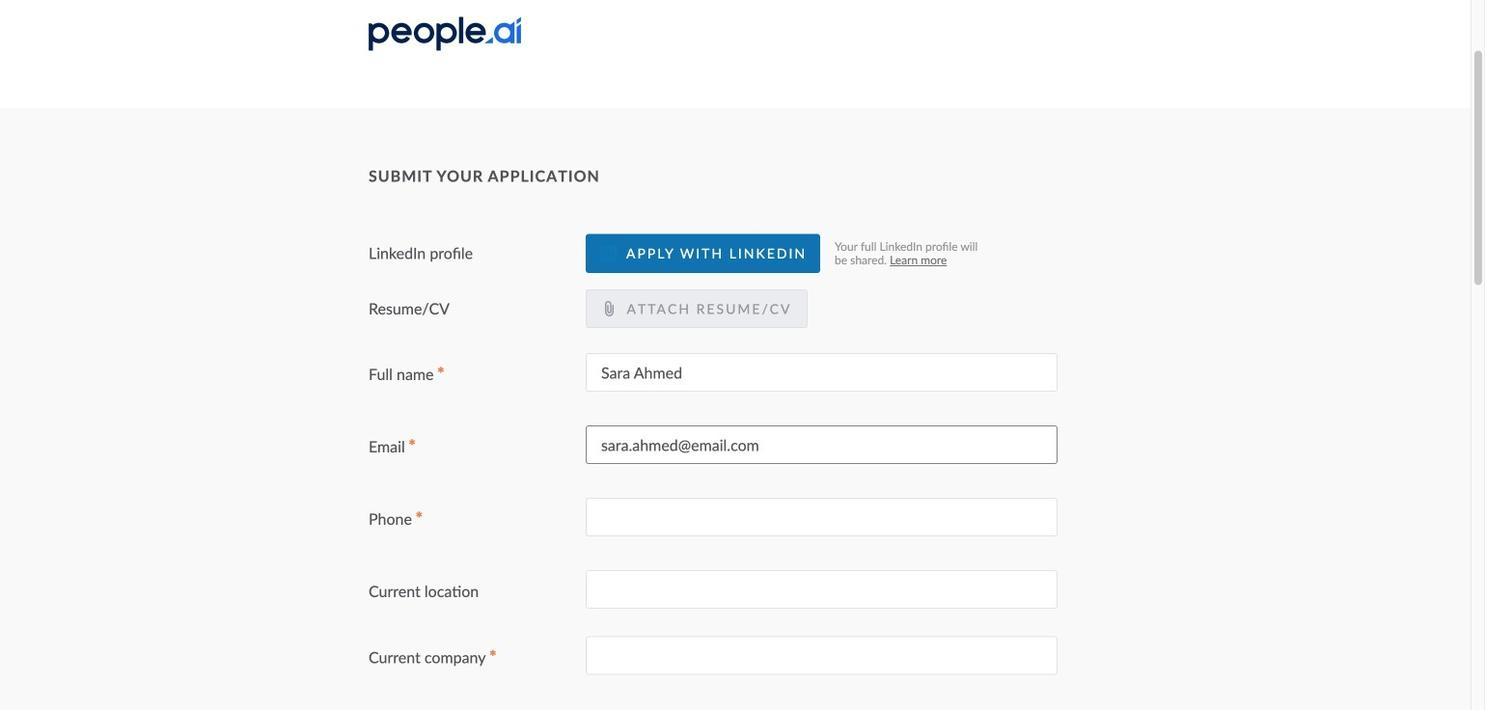 Task type: describe. For each thing, give the bounding box(es) containing it.
people.ai logo image
[[369, 17, 521, 51]]



Task type: locate. For each thing, give the bounding box(es) containing it.
None email field
[[586, 426, 1058, 464]]

paperclip image
[[601, 301, 617, 317]]

None text field
[[586, 498, 1058, 537], [586, 571, 1058, 609], [586, 498, 1058, 537], [586, 571, 1058, 609]]

None text field
[[586, 353, 1058, 392], [586, 637, 1058, 675], [586, 353, 1058, 392], [586, 637, 1058, 675]]



